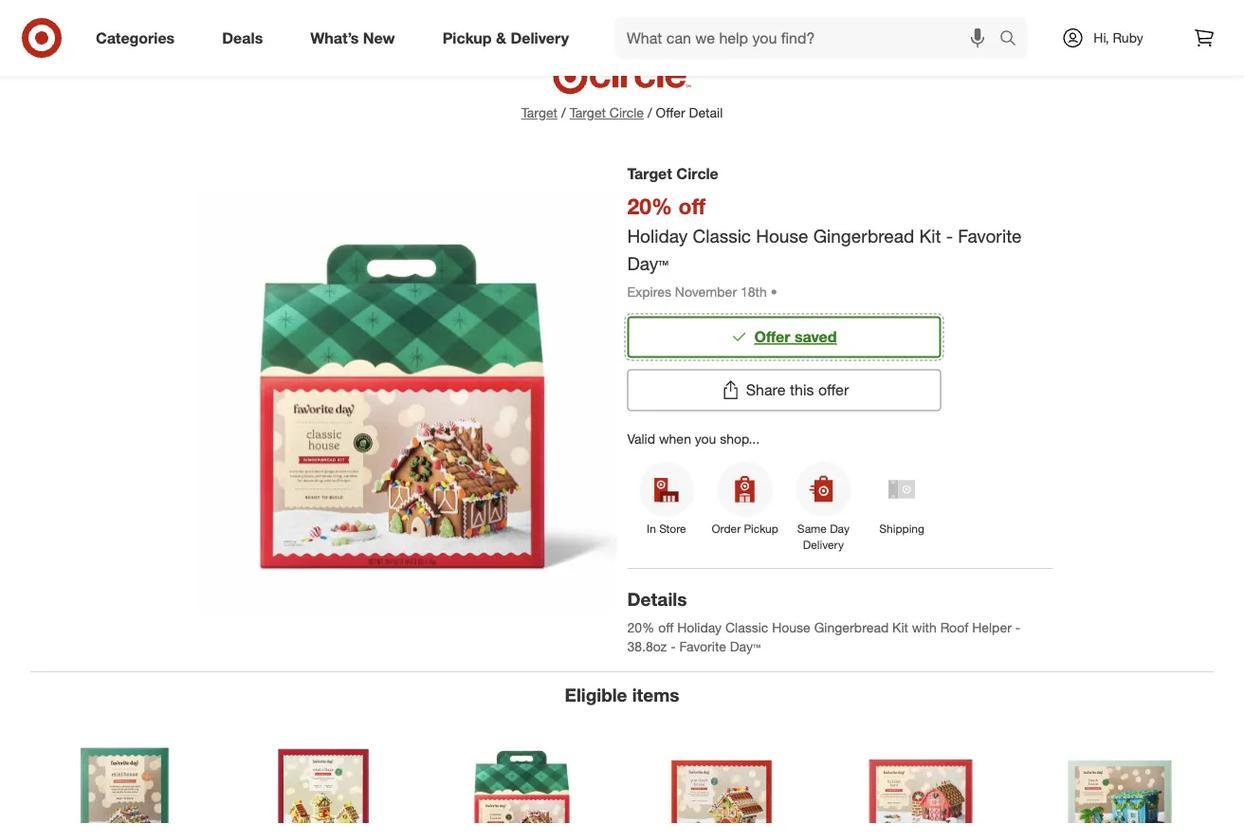 Task type: vqa. For each thing, say whether or not it's contained in the screenshot.
middle Target
yes



Task type: locate. For each thing, give the bounding box(es) containing it.
0 vertical spatial gingerbread
[[814, 225, 915, 247]]

1 vertical spatial day™
[[730, 638, 761, 655]]

kit
[[920, 225, 942, 247], [893, 619, 909, 636]]

share this offer
[[746, 381, 849, 399]]

off up 38.8oz
[[659, 619, 674, 636]]

0 vertical spatial day™
[[628, 253, 669, 275]]

favorite
[[959, 225, 1022, 247], [680, 638, 727, 655]]

20%
[[628, 193, 673, 219], [628, 619, 655, 636]]

0 horizontal spatial off
[[659, 619, 674, 636]]

1 20% from the top
[[628, 193, 673, 219]]

off
[[679, 193, 706, 219], [659, 619, 674, 636]]

order
[[712, 522, 741, 536]]

circle down the "target circle logo"
[[610, 104, 644, 121]]

gingerbread
[[814, 225, 915, 247], [815, 619, 889, 636]]

0 vertical spatial classic
[[693, 225, 751, 247]]

delivery right &
[[511, 29, 569, 47]]

0 vertical spatial -
[[947, 225, 954, 247]]

1 vertical spatial -
[[1016, 619, 1021, 636]]

0 horizontal spatial favorite
[[680, 638, 727, 655]]

roof
[[941, 619, 969, 636]]

offer left detail
[[656, 104, 686, 121]]

1 vertical spatial off
[[659, 619, 674, 636]]

pickup & delivery link
[[427, 17, 593, 59]]

pickup left &
[[443, 29, 492, 47]]

target circle link
[[570, 103, 644, 122]]

20% down the target circle
[[628, 193, 673, 219]]

circle down detail
[[677, 164, 719, 183]]

1 vertical spatial 20%
[[628, 619, 655, 636]]

deals link
[[206, 17, 287, 59]]

0 horizontal spatial day™
[[628, 253, 669, 275]]

target circle button
[[570, 103, 644, 122]]

0 vertical spatial 20%
[[628, 193, 673, 219]]

hi, ruby
[[1094, 29, 1144, 46]]

favorite inside "details 20% off holiday classic house gingerbread kit with roof helper - 38.8oz - favorite day™"
[[680, 638, 727, 655]]

pickup right 'order'
[[744, 522, 779, 536]]

1 horizontal spatial delivery
[[803, 538, 844, 552]]

target left the target circle button
[[522, 104, 558, 121]]

offer
[[656, 104, 686, 121], [755, 328, 791, 346]]

0 horizontal spatial circle
[[610, 104, 644, 121]]

kit inside 20% off holiday classic house gingerbread kit - favorite day™ expires november 18th •
[[920, 225, 942, 247]]

ruby
[[1113, 29, 1144, 46]]

when
[[659, 430, 692, 447]]

holiday
[[628, 225, 688, 247], [678, 619, 722, 636]]

0 vertical spatial kit
[[920, 225, 942, 247]]

1 horizontal spatial kit
[[920, 225, 942, 247]]

valid when you shop...
[[628, 430, 760, 447]]

0 vertical spatial holiday
[[628, 225, 688, 247]]

same day delivery
[[798, 522, 850, 552]]

1 vertical spatial kit
[[893, 619, 909, 636]]

house
[[756, 225, 809, 247], [773, 619, 811, 636]]

target circle logo image
[[550, 56, 694, 96]]

0 vertical spatial pickup
[[443, 29, 492, 47]]

off inside 20% off holiday classic house gingerbread kit - favorite day™ expires november 18th •
[[679, 193, 706, 219]]

1 horizontal spatial day™
[[730, 638, 761, 655]]

&
[[496, 29, 507, 47]]

1 vertical spatial delivery
[[803, 538, 844, 552]]

0 vertical spatial off
[[679, 193, 706, 219]]

delivery for day
[[803, 538, 844, 552]]

0 vertical spatial delivery
[[511, 29, 569, 47]]

0 vertical spatial house
[[756, 225, 809, 247]]

delivery down same
[[803, 538, 844, 552]]

-
[[947, 225, 954, 247], [1016, 619, 1021, 636], [671, 638, 676, 655]]

delivery for &
[[511, 29, 569, 47]]

1 vertical spatial offer
[[755, 328, 791, 346]]

circle
[[610, 104, 644, 121], [677, 164, 719, 183]]

off down the target circle
[[679, 193, 706, 219]]

day™ inside 20% off holiday classic house gingerbread kit - favorite day™ expires november 18th •
[[628, 253, 669, 275]]

pickup
[[443, 29, 492, 47], [744, 522, 779, 536]]

2 horizontal spatial -
[[1016, 619, 1021, 636]]

day
[[830, 522, 850, 536]]

2 horizontal spatial target
[[628, 164, 673, 183]]

2 20% from the top
[[628, 619, 655, 636]]

1 vertical spatial favorite
[[680, 638, 727, 655]]

holiday up the expires
[[628, 225, 688, 247]]

1 vertical spatial classic
[[726, 619, 769, 636]]

delivery inside same day delivery
[[803, 538, 844, 552]]

1 vertical spatial gingerbread
[[815, 619, 889, 636]]

0 horizontal spatial /
[[562, 104, 566, 121]]

classic
[[693, 225, 751, 247], [726, 619, 769, 636]]

20% up 38.8oz
[[628, 619, 655, 636]]

0 horizontal spatial pickup
[[443, 29, 492, 47]]

18th
[[741, 283, 767, 300]]

1 horizontal spatial pickup
[[744, 522, 779, 536]]

categories
[[96, 29, 175, 47]]

search
[[991, 30, 1037, 49]]

What can we help you find? suggestions appear below search field
[[616, 17, 1005, 59]]

deals
[[222, 29, 263, 47]]

0 horizontal spatial delivery
[[511, 29, 569, 47]]

1 horizontal spatial offer
[[755, 328, 791, 346]]

1 horizontal spatial circle
[[677, 164, 719, 183]]

1 horizontal spatial /
[[648, 104, 652, 121]]

offer inside button
[[755, 328, 791, 346]]

/ right target link
[[562, 104, 566, 121]]

day™
[[628, 253, 669, 275], [730, 638, 761, 655]]

- inside 20% off holiday classic house gingerbread kit - favorite day™ expires november 18th •
[[947, 225, 954, 247]]

off inside "details 20% off holiday classic house gingerbread kit with roof helper - 38.8oz - favorite day™"
[[659, 619, 674, 636]]

house inside "details 20% off holiday classic house gingerbread kit with roof helper - 38.8oz - favorite day™"
[[773, 619, 811, 636]]

1 vertical spatial circle
[[677, 164, 719, 183]]

0 horizontal spatial target
[[522, 104, 558, 121]]

1 vertical spatial holiday
[[678, 619, 722, 636]]

holiday down details
[[678, 619, 722, 636]]

1 horizontal spatial off
[[679, 193, 706, 219]]

2 / from the left
[[648, 104, 652, 121]]

1 horizontal spatial -
[[947, 225, 954, 247]]

/
[[562, 104, 566, 121], [648, 104, 652, 121]]

0 vertical spatial circle
[[610, 104, 644, 121]]

november
[[675, 283, 737, 300]]

in
[[647, 522, 656, 536]]

target
[[522, 104, 558, 121], [570, 104, 606, 121], [628, 164, 673, 183]]

shop...
[[720, 430, 760, 447]]

offer left saved at the right of page
[[755, 328, 791, 346]]

0 vertical spatial favorite
[[959, 225, 1022, 247]]

0 horizontal spatial offer
[[656, 104, 686, 121]]

1 vertical spatial house
[[773, 619, 811, 636]]

target right target link
[[570, 104, 606, 121]]

target for target circle
[[628, 164, 673, 183]]

pickup & delivery
[[443, 29, 569, 47]]

delivery
[[511, 29, 569, 47], [803, 538, 844, 552]]

kit inside "details 20% off holiday classic house gingerbread kit with roof helper - 38.8oz - favorite day™"
[[893, 619, 909, 636]]

/ right target circle "link"
[[648, 104, 652, 121]]

in store
[[647, 522, 687, 536]]

detail
[[689, 104, 723, 121]]

gingerbread inside 20% off holiday classic house gingerbread kit - favorite day™ expires november 18th •
[[814, 225, 915, 247]]

1 horizontal spatial favorite
[[959, 225, 1022, 247]]

target down target / target circle / offer detail
[[628, 164, 673, 183]]

offer saved
[[755, 328, 837, 346]]

classic inside "details 20% off holiday classic house gingerbread kit with roof helper - 38.8oz - favorite day™"
[[726, 619, 769, 636]]

0 horizontal spatial kit
[[893, 619, 909, 636]]

0 horizontal spatial -
[[671, 638, 676, 655]]



Task type: describe. For each thing, give the bounding box(es) containing it.
•
[[771, 283, 778, 300]]

search button
[[991, 17, 1037, 63]]

classic inside 20% off holiday classic house gingerbread kit - favorite day™ expires november 18th •
[[693, 225, 751, 247]]

1 horizontal spatial target
[[570, 104, 606, 121]]

shipping
[[880, 522, 925, 536]]

38.8oz
[[628, 638, 667, 655]]

order pickup
[[712, 522, 779, 536]]

holiday inside 20% off holiday classic house gingerbread kit - favorite day™ expires november 18th •
[[628, 225, 688, 247]]

helper
[[973, 619, 1012, 636]]

valid
[[628, 430, 656, 447]]

expires
[[628, 283, 672, 300]]

eligible
[[565, 684, 628, 706]]

20% inside 20% off holiday classic house gingerbread kit - favorite day™ expires november 18th •
[[628, 193, 673, 219]]

hi,
[[1094, 29, 1110, 46]]

day™ inside "details 20% off holiday classic house gingerbread kit with roof helper - 38.8oz - favorite day™"
[[730, 638, 761, 655]]

20% inside "details 20% off holiday classic house gingerbread kit with roof helper - 38.8oz - favorite day™"
[[628, 619, 655, 636]]

house inside 20% off holiday classic house gingerbread kit - favorite day™ expires november 18th •
[[756, 225, 809, 247]]

same
[[798, 522, 827, 536]]

target for target / target circle / offer detail
[[522, 104, 558, 121]]

you
[[695, 430, 717, 447]]

eligible items
[[565, 684, 680, 706]]

1 vertical spatial pickup
[[744, 522, 779, 536]]

2 vertical spatial -
[[671, 638, 676, 655]]

this
[[790, 381, 814, 399]]

0 vertical spatial offer
[[656, 104, 686, 121]]

1 / from the left
[[562, 104, 566, 121]]

offer saved button
[[628, 316, 942, 358]]

saved
[[795, 328, 837, 346]]

gingerbread inside "details 20% off holiday classic house gingerbread kit with roof helper - 38.8oz - favorite day™"
[[815, 619, 889, 636]]

with
[[913, 619, 937, 636]]

categories link
[[80, 17, 198, 59]]

offer
[[819, 381, 849, 399]]

share
[[746, 381, 786, 399]]

what's new
[[310, 29, 395, 47]]

items
[[633, 684, 680, 706]]

20% off holiday classic house gingerbread kit - favorite day™ expires november 18th •
[[628, 193, 1022, 300]]

what's new link
[[294, 17, 419, 59]]

favorite inside 20% off holiday classic house gingerbread kit - favorite day™ expires november 18th •
[[959, 225, 1022, 247]]

holiday inside "details 20% off holiday classic house gingerbread kit with roof helper - 38.8oz - favorite day™"
[[678, 619, 722, 636]]

pickup inside pickup & delivery link
[[443, 29, 492, 47]]

target / target circle / offer detail
[[522, 104, 723, 121]]

new
[[363, 29, 395, 47]]

share this offer button
[[628, 369, 942, 411]]

what's
[[310, 29, 359, 47]]

store
[[660, 522, 687, 536]]

details
[[628, 588, 687, 610]]

target circle
[[628, 164, 719, 183]]

target link
[[522, 104, 558, 121]]

details 20% off holiday classic house gingerbread kit with roof helper - 38.8oz - favorite day™
[[628, 588, 1025, 655]]



